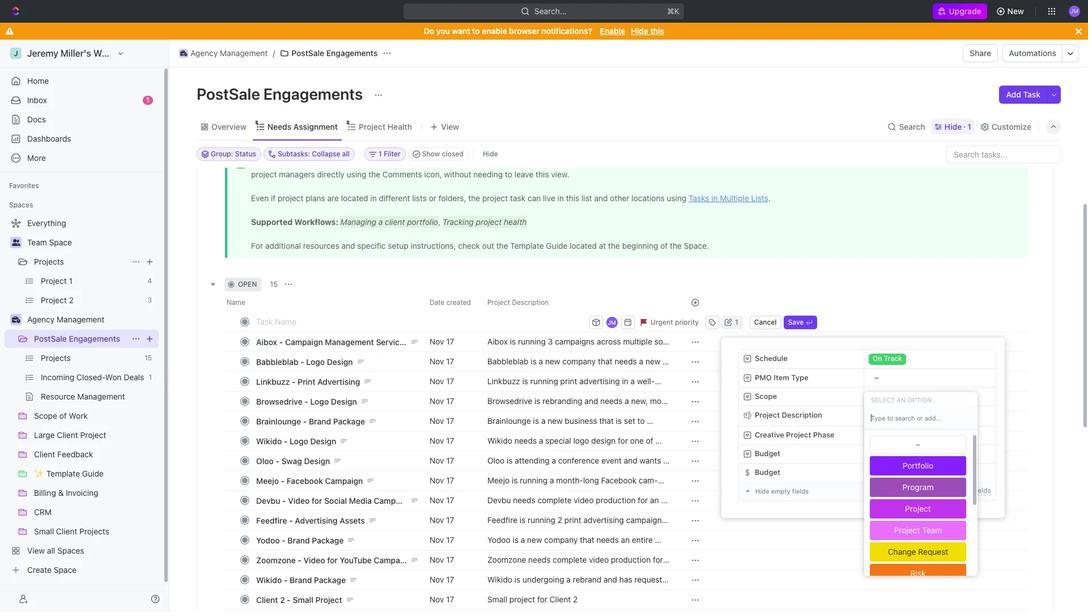Task type: describe. For each thing, give the bounding box(es) containing it.
zoomzone - video for youtube campaign link
[[253, 552, 421, 568]]

assets.
[[583, 526, 609, 535]]

devbu - video for social media campaign
[[256, 496, 412, 505]]

needs inside wikido needs a special logo design for one of their sub-brands.
[[515, 436, 537, 446]]

complete for to
[[553, 555, 587, 565]]

space
[[49, 238, 72, 247]]

⌘k
[[668, 6, 680, 16]]

yodoo - brand package
[[256, 535, 344, 545]]

- for feedfire - advertising assets
[[289, 516, 293, 525]]

want
[[452, 26, 470, 36]]

brand inside yodoo is a new company that needs an entire brand package including logo design.
[[488, 545, 509, 555]]

wikido - brand package
[[256, 575, 346, 585]]

for inside devbu needs complete video production for an upcoming social media campaign.
[[638, 495, 648, 505]]

business time image
[[12, 316, 20, 323]]

linkbuzz for linkbuzz - print advertising
[[256, 377, 290, 386]]

a inside linkbuzz is running print advertising in a well- known magazine and needs content creation.
[[631, 376, 635, 386]]

tree inside the sidebar navigation
[[5, 214, 159, 579]]

is for feedfire
[[520, 515, 526, 525]]

mod
[[650, 396, 670, 406]]

project health link
[[357, 119, 412, 135]]

a inside zoomzone needs complete video production for a youtube campaign to increase brand awareness.
[[665, 555, 670, 565]]

design for babbleblab - logo design
[[327, 357, 353, 367]]

0 vertical spatial advertising
[[318, 377, 360, 386]]

facebook
[[287, 476, 323, 486]]

video for campaign.
[[574, 495, 594, 505]]

1 horizontal spatial fields
[[974, 486, 992, 495]]

1 vertical spatial advertising
[[295, 516, 338, 525]]

1 inside dropdown button
[[735, 318, 739, 326]]

small inside button
[[488, 595, 508, 604]]

engagements inside the sidebar navigation
[[69, 334, 120, 344]]

one
[[630, 436, 644, 446]]

package for yodoo - brand package
[[312, 535, 344, 545]]

campaign inside 'link'
[[285, 337, 323, 347]]

project for project
[[906, 504, 931, 514]]

select
[[871, 396, 895, 403]]

2 inside feedfire is running 2 print advertising campaigns and needs creation of the assets.
[[558, 515, 563, 525]]

automations button
[[1004, 45, 1062, 62]]

brand for wikido
[[290, 575, 312, 585]]

needs inside feedfire is running 2 print advertising campaigns and needs creation of the assets.
[[503, 526, 526, 535]]

overview
[[211, 122, 247, 131]]

wikido needs a special logo design for one of their sub-brands.
[[488, 436, 656, 456]]

- for babbleblab - logo design
[[301, 357, 304, 367]]

and inside linkbuzz is running print advertising in a well- known magazine and needs content creation.
[[551, 387, 565, 396]]

production for increase
[[611, 555, 651, 565]]

youtube inside 'zoomzone - video for youtube campaign' link
[[340, 555, 372, 565]]

to inside zoomzone needs complete video production for a youtube campaign to increase brand awareness.
[[559, 565, 566, 575]]

hide for hide empty fields
[[756, 488, 770, 495]]

brand inside zoomzone needs complete video production for a youtube campaign to increase brand awareness.
[[601, 565, 623, 575]]

in
[[622, 376, 629, 386]]

awareness.
[[625, 565, 666, 575]]

brand for brainlounge
[[309, 416, 331, 426]]

browsedrive for browsedrive is rebranding and needs a new, mod ern logo.
[[488, 396, 533, 406]]

needs inside browsedrive is rebranding and needs a new, mod ern logo.
[[601, 396, 623, 406]]

portfolio
[[903, 461, 934, 471]]

- for linkbuzz - print advertising
[[292, 377, 296, 386]]

search
[[899, 122, 926, 131]]

zoomzone needs complete video production for a youtube campaign to increase brand awareness.
[[488, 555, 672, 575]]

share
[[970, 48, 992, 58]]

1 vertical spatial postsale
[[197, 84, 260, 103]]

zoomzone needs complete video production for a youtube campaign to increase brand awareness. button
[[481, 550, 678, 575]]

of inside feedfire is running 2 print advertising campaigns and needs creation of the assets.
[[560, 526, 567, 535]]

video for increase
[[589, 555, 609, 565]]

– for – dropdown button
[[875, 373, 879, 382]]

oloo - swag design
[[256, 456, 330, 466]]

browsedrive is rebranding and needs a new, mod ern logo.
[[488, 396, 670, 416]]

search button
[[885, 119, 929, 135]]

new button
[[992, 2, 1031, 20]]

assignment
[[294, 122, 338, 131]]

team space link
[[27, 234, 156, 252]]

media
[[549, 506, 571, 515]]

program
[[903, 482, 934, 492]]

video for zoomzone
[[304, 555, 325, 565]]

devbu - video for social media campaign link
[[253, 492, 421, 509]]

1 horizontal spatial agency management
[[190, 48, 268, 58]]

do
[[424, 26, 435, 36]]

for inside wikido needs a special logo design for one of their sub-brands.
[[618, 436, 628, 446]]

is for browsedrive
[[535, 396, 541, 406]]

0 vertical spatial management
[[220, 48, 268, 58]]

- for browsedrive - logo design
[[305, 397, 308, 406]]

video for devbu
[[288, 496, 310, 505]]

0 vertical spatial an
[[897, 396, 906, 403]]

magazine
[[514, 387, 549, 396]]

is for yodoo
[[513, 535, 519, 545]]

new,
[[631, 396, 648, 406]]

an inside devbu needs complete video production for an upcoming social media campaign.
[[650, 495, 659, 505]]

1 horizontal spatial agency
[[190, 48, 218, 58]]

meejo - facebook campaign
[[256, 476, 363, 486]]

for up wikido - brand package link
[[327, 555, 338, 565]]

1 vertical spatial engagements
[[264, 84, 363, 103]]

brands.
[[523, 446, 551, 456]]

including
[[544, 545, 577, 555]]

small project for client 2
[[488, 595, 578, 604]]

campaign
[[521, 565, 557, 575]]

logo for babbleblab
[[306, 357, 325, 367]]

production for campaign.
[[596, 495, 636, 505]]

you
[[437, 26, 450, 36]]

design for oloo - swag design
[[304, 456, 330, 466]]

advertising inside linkbuzz is running print advertising in a well- known magazine and needs content creation.
[[580, 376, 620, 386]]

agency inside the sidebar navigation
[[27, 315, 55, 324]]

running for magazine
[[531, 376, 558, 386]]

inbox
[[27, 95, 47, 105]]

needs inside yodoo is a new company that needs an entire brand package including logo design.
[[597, 535, 619, 545]]

aibox - campaign management services
[[256, 337, 408, 347]]

wikido - brand package link
[[253, 572, 421, 588]]

wikido - logo design link
[[253, 433, 421, 449]]

services
[[376, 337, 408, 347]]

share button
[[963, 44, 999, 62]]

youtube inside zoomzone needs complete video production for a youtube campaign to increase brand awareness.
[[488, 565, 519, 575]]

linkbuzz - print advertising
[[256, 377, 360, 386]]

linkbuzz is running print advertising in a well- known magazine and needs content creation. button
[[481, 371, 678, 396]]

0 horizontal spatial to
[[473, 26, 480, 36]]

well-
[[637, 376, 655, 386]]

logo for wikido
[[290, 436, 308, 446]]

1 vertical spatial 1
[[968, 122, 972, 131]]

print
[[298, 377, 316, 386]]

- for wikido - logo design
[[284, 436, 288, 446]]

a inside browsedrive is rebranding and needs a new, mod ern logo.
[[625, 396, 629, 406]]

their
[[488, 446, 504, 456]]

0 vertical spatial agency management link
[[176, 46, 271, 60]]

wikido needs a special logo design for one of their sub-brands. button
[[481, 431, 678, 456]]

2 inside button
[[573, 595, 578, 604]]

print inside feedfire is running 2 print advertising campaigns and needs creation of the assets.
[[565, 515, 582, 525]]

0 vertical spatial engagements
[[326, 48, 378, 58]]

and inside browsedrive is rebranding and needs a new, mod ern logo.
[[585, 396, 598, 406]]

cancel button
[[750, 316, 782, 329]]

campaign.
[[574, 506, 612, 515]]

advertising inside feedfire is running 2 print advertising campaigns and needs creation of the assets.
[[584, 515, 624, 525]]

babbleblab - logo design
[[256, 357, 353, 367]]

0 vertical spatial postsale engagements link
[[277, 46, 381, 60]]

add inside button
[[1007, 90, 1022, 99]]

needs inside linkbuzz is running print advertising in a well- known magazine and needs content creation.
[[567, 387, 589, 396]]

for inside button
[[538, 595, 548, 604]]

brainlounge - brand package
[[256, 416, 365, 426]]

browsedrive - logo design
[[256, 397, 357, 406]]

1 vertical spatial postsale engagements
[[197, 84, 366, 103]]

entire
[[632, 535, 653, 545]]

is for linkbuzz
[[523, 376, 528, 386]]

1 inside the sidebar navigation
[[146, 96, 150, 104]]

oloo - swag design link
[[253, 453, 421, 469]]

15
[[270, 280, 278, 289]]

logo inside wikido needs a special logo design for one of their sub-brands.
[[573, 436, 589, 446]]

automations
[[1009, 48, 1057, 58]]

task
[[1024, 90, 1041, 99]]

change request
[[888, 547, 949, 557]]

assets
[[340, 516, 365, 525]]

zoomzone for zoomzone - video for youtube campaign
[[256, 555, 296, 565]]

feedfire for feedfire is running 2 print advertising campaigns and needs creation of the assets.
[[488, 515, 518, 525]]

running for creation
[[528, 515, 556, 525]]

brainlounge
[[256, 416, 301, 426]]

logo.
[[502, 407, 520, 416]]

upcoming
[[488, 506, 524, 515]]

spaces
[[9, 201, 33, 209]]

search...
[[535, 6, 567, 16]]

package for brainlounge - brand package
[[333, 416, 365, 426]]

yodoo for yodoo is a new company that needs an entire brand package including logo design.
[[488, 535, 511, 545]]

new
[[1008, 6, 1024, 16]]

- for devbu - video for social media campaign
[[282, 496, 286, 505]]

postsale engagements inside the sidebar navigation
[[34, 334, 120, 344]]

enable
[[600, 26, 626, 36]]

yodoo is a new company that needs an entire brand package including logo design. button
[[481, 530, 678, 555]]

feedfire for feedfire - advertising assets
[[256, 516, 287, 525]]

add inside custom fields element
[[937, 486, 950, 495]]

option
[[908, 396, 932, 403]]



Task type: vqa. For each thing, say whether or not it's contained in the screenshot.
"Custom" within Custom Field dropdown button
no



Task type: locate. For each thing, give the bounding box(es) containing it.
yodoo
[[488, 535, 511, 545], [256, 535, 280, 545]]

0 horizontal spatial agency management
[[27, 315, 105, 324]]

0 vertical spatial agency management
[[190, 48, 268, 58]]

do you want to enable browser notifications? enable hide this
[[424, 26, 664, 36]]

logo left design
[[573, 436, 589, 446]]

2 horizontal spatial and
[[585, 396, 598, 406]]

0 vertical spatial brand
[[488, 545, 509, 555]]

needs assignment link
[[265, 119, 338, 135]]

team right user group icon
[[27, 238, 47, 247]]

package up zoomzone - video for youtube campaign
[[312, 535, 344, 545]]

is inside yodoo is a new company that needs an entire brand package including logo design.
[[513, 535, 519, 545]]

2 vertical spatial engagements
[[69, 334, 120, 344]]

brand for yodoo
[[288, 535, 310, 545]]

1 vertical spatial running
[[528, 515, 556, 525]]

0 vertical spatial advertising
[[580, 376, 620, 386]]

advertising up assets.
[[584, 515, 624, 525]]

project up project team
[[906, 504, 931, 514]]

- down wikido - brand package
[[287, 595, 291, 605]]

wikido inside wikido needs a special logo design for one of their sub-brands.
[[488, 436, 513, 446]]

- down print
[[305, 397, 308, 406]]

fields right edit
[[974, 486, 992, 495]]

2 vertical spatial postsale
[[34, 334, 67, 344]]

for up campaigns
[[638, 495, 648, 505]]

brand down browsedrive - logo design
[[309, 416, 331, 426]]

zoomzone for zoomzone needs complete video production for a youtube campaign to increase brand awareness.
[[488, 555, 526, 565]]

2 vertical spatial an
[[621, 535, 630, 545]]

- for oloo - swag design
[[276, 456, 280, 466]]

0 horizontal spatial small
[[293, 595, 313, 605]]

agency right business time icon
[[190, 48, 218, 58]]

- for aibox - campaign management services
[[279, 337, 283, 347]]

of inside wikido needs a special logo design for one of their sub-brands.
[[646, 436, 654, 446]]

0 vertical spatial complete
[[538, 495, 572, 505]]

for inside zoomzone needs complete video production for a youtube campaign to increase brand awareness.
[[653, 555, 663, 565]]

agency management link
[[176, 46, 271, 60], [27, 311, 156, 329]]

1 horizontal spatial brand
[[601, 565, 623, 575]]

logo up oloo - swag design
[[290, 436, 308, 446]]

add left the task
[[1007, 90, 1022, 99]]

1 vertical spatial video
[[304, 555, 325, 565]]

dashboards
[[27, 134, 71, 143]]

2 horizontal spatial an
[[897, 396, 906, 403]]

upgrade link
[[933, 3, 987, 19]]

a up the awareness.
[[665, 555, 670, 565]]

0 vertical spatial to
[[473, 26, 480, 36]]

video up increase
[[589, 555, 609, 565]]

- down feedfire - advertising assets
[[282, 535, 286, 545]]

0 vertical spatial team
[[27, 238, 47, 247]]

a up brands.
[[539, 436, 543, 446]]

1 horizontal spatial devbu
[[488, 495, 511, 505]]

campaign
[[285, 337, 323, 347], [325, 476, 363, 486], [374, 496, 412, 505], [374, 555, 412, 565]]

1 horizontal spatial of
[[646, 436, 654, 446]]

meejo - facebook campaign link
[[253, 473, 421, 489]]

1 horizontal spatial postsale engagements link
[[277, 46, 381, 60]]

1 horizontal spatial add
[[1007, 90, 1022, 99]]

small
[[488, 595, 508, 604], [293, 595, 313, 605]]

Type to search or add... field
[[865, 407, 978, 430]]

management inside 'link'
[[325, 337, 374, 347]]

1 vertical spatial add
[[937, 486, 950, 495]]

wikido up client 2 - small project
[[256, 575, 282, 585]]

production up campaign.
[[596, 495, 636, 505]]

to right 'want'
[[473, 26, 480, 36]]

- up print
[[301, 357, 304, 367]]

notifications?
[[542, 26, 592, 36]]

agency management right business time image
[[27, 315, 105, 324]]

complete inside devbu needs complete video production for an upcoming social media campaign.
[[538, 495, 572, 505]]

an inside yodoo is a new company that needs an entire brand package including logo design.
[[621, 535, 630, 545]]

client 2 - small project link
[[253, 592, 421, 608]]

0 horizontal spatial brand
[[488, 545, 509, 555]]

hide for hide
[[483, 150, 498, 158]]

a inside wikido needs a special logo design for one of their sub-brands.
[[539, 436, 543, 446]]

favorites button
[[5, 179, 44, 193]]

project for project health
[[359, 122, 386, 131]]

2 horizontal spatial postsale
[[292, 48, 324, 58]]

youtube down yodoo - brand package link
[[340, 555, 372, 565]]

linkbuzz inside linkbuzz - print advertising link
[[256, 377, 290, 386]]

value not set element up select on the bottom of page
[[869, 372, 885, 384]]

0 vertical spatial logo
[[573, 436, 589, 446]]

brand down design.
[[601, 565, 623, 575]]

1 horizontal spatial yodoo
[[488, 535, 511, 545]]

design for browsedrive - logo design
[[331, 397, 357, 406]]

wikido for wikido - logo design
[[256, 436, 282, 446]]

0 horizontal spatial an
[[621, 535, 630, 545]]

- for brainlounge - brand package
[[303, 416, 307, 426]]

is up package on the left bottom of page
[[513, 535, 519, 545]]

small down wikido - brand package
[[293, 595, 313, 605]]

swag
[[282, 456, 302, 466]]

an
[[897, 396, 906, 403], [650, 495, 659, 505], [621, 535, 630, 545]]

1 vertical spatial postsale engagements link
[[34, 330, 127, 348]]

video inside devbu needs complete video production for an upcoming social media campaign.
[[574, 495, 594, 505]]

– up select on the bottom of page
[[875, 373, 879, 382]]

agency management inside tree
[[27, 315, 105, 324]]

- for yodoo - brand package
[[282, 535, 286, 545]]

2 vertical spatial postsale engagements
[[34, 334, 120, 344]]

and
[[551, 387, 565, 396], [585, 396, 598, 406], [488, 526, 501, 535]]

0 vertical spatial production
[[596, 495, 636, 505]]

1 horizontal spatial browsedrive
[[488, 396, 533, 406]]

- for zoomzone - video for youtube campaign
[[298, 555, 302, 565]]

a up package on the left bottom of page
[[521, 535, 525, 545]]

project team
[[895, 526, 942, 535]]

0 horizontal spatial yodoo
[[256, 535, 280, 545]]

browsedrive - logo design link
[[253, 393, 421, 410]]

complete inside zoomzone needs complete video production for a youtube campaign to increase brand awareness.
[[553, 555, 587, 565]]

devbu inside devbu needs complete video production for an upcoming social media campaign.
[[488, 495, 511, 505]]

1 horizontal spatial team
[[923, 526, 942, 535]]

0 vertical spatial –
[[875, 373, 879, 382]]

yodoo inside yodoo is a new company that needs an entire brand package including logo design.
[[488, 535, 511, 545]]

1 vertical spatial print
[[565, 515, 582, 525]]

feedfire up yodoo - brand package
[[256, 516, 287, 525]]

to
[[473, 26, 480, 36], [559, 565, 566, 575]]

a
[[631, 376, 635, 386], [625, 396, 629, 406], [539, 436, 543, 446], [521, 535, 525, 545], [665, 555, 670, 565]]

design.
[[598, 545, 624, 555]]

hide for hide 1
[[945, 122, 962, 131]]

needs
[[268, 122, 292, 131]]

user group image
[[12, 239, 20, 246]]

0 horizontal spatial fields
[[792, 488, 809, 495]]

0 horizontal spatial youtube
[[340, 555, 372, 565]]

- up 'swag'
[[284, 436, 288, 446]]

advertising up browsedrive - logo design link
[[318, 377, 360, 386]]

devbu for devbu - video for social media campaign
[[256, 496, 280, 505]]

package for wikido - brand package
[[314, 575, 346, 585]]

print inside linkbuzz is running print advertising in a well- known magazine and needs content creation.
[[561, 376, 577, 386]]

brand down feedfire - advertising assets
[[288, 535, 310, 545]]

1 vertical spatial video
[[589, 555, 609, 565]]

a inside yodoo is a new company that needs an entire brand package including logo design.
[[521, 535, 525, 545]]

2 vertical spatial brand
[[290, 575, 312, 585]]

0 horizontal spatial postsale
[[34, 334, 67, 344]]

2 vertical spatial –
[[916, 440, 921, 449]]

client inside button
[[550, 595, 571, 604]]

2 up company
[[558, 515, 563, 525]]

production
[[596, 495, 636, 505], [611, 555, 651, 565]]

cancel
[[755, 318, 777, 326]]

needs inside devbu needs complete video production for an upcoming social media campaign.
[[513, 495, 536, 505]]

docs link
[[5, 111, 159, 129]]

0 horizontal spatial 2
[[280, 595, 285, 605]]

1 vertical spatial to
[[559, 565, 566, 575]]

production inside zoomzone needs complete video production for a youtube campaign to increase brand awareness.
[[611, 555, 651, 565]]

design up meejo - facebook campaign
[[304, 456, 330, 466]]

agency management
[[190, 48, 268, 58], [27, 315, 105, 324]]

hide 1
[[945, 122, 972, 131]]

0 horizontal spatial devbu
[[256, 496, 280, 505]]

0 horizontal spatial linkbuzz
[[256, 377, 290, 386]]

1 horizontal spatial client
[[550, 595, 571, 604]]

needs inside zoomzone needs complete video production for a youtube campaign to increase brand awareness.
[[528, 555, 551, 565]]

needs assignment
[[268, 122, 338, 131]]

running inside feedfire is running 2 print advertising campaigns and needs creation of the assets.
[[528, 515, 556, 525]]

- inside 'link'
[[279, 337, 283, 347]]

0 vertical spatial postsale
[[292, 48, 324, 58]]

wikido up their
[[488, 436, 513, 446]]

video up wikido - brand package
[[304, 555, 325, 565]]

yodoo for yodoo - brand package
[[256, 535, 280, 545]]

brainlounge - brand package link
[[253, 413, 421, 429]]

select an option
[[871, 396, 932, 403]]

zoomzone inside zoomzone needs complete video production for a youtube campaign to increase brand awareness.
[[488, 555, 526, 565]]

Search tasks... text field
[[947, 146, 1061, 163]]

- up client 2 - small project
[[284, 575, 288, 585]]

complete for media
[[538, 495, 572, 505]]

devbu down meejo
[[256, 496, 280, 505]]

hide inside button
[[483, 150, 498, 158]]

2 horizontal spatial –
[[916, 440, 921, 449]]

2 vertical spatial 1
[[735, 318, 739, 326]]

print up rebranding
[[561, 376, 577, 386]]

running inside linkbuzz is running print advertising in a well- known magazine and needs content creation.
[[531, 376, 558, 386]]

change
[[888, 547, 917, 557]]

package
[[333, 416, 365, 426], [312, 535, 344, 545], [314, 575, 346, 585]]

the
[[569, 526, 581, 535]]

linkbuzz down babbleblab at the left
[[256, 377, 290, 386]]

1 vertical spatial youtube
[[488, 565, 519, 575]]

print up "the"
[[565, 515, 582, 525]]

for left one
[[618, 436, 628, 446]]

2 horizontal spatial 1
[[968, 122, 972, 131]]

linkbuzz for linkbuzz is running print advertising in a well- known magazine and needs content creation.
[[488, 376, 520, 386]]

an left entire
[[621, 535, 630, 545]]

linkbuzz inside linkbuzz is running print advertising in a well- known magazine and needs content creation.
[[488, 376, 520, 386]]

2 vertical spatial logo
[[290, 436, 308, 446]]

feedfire is running 2 print advertising campaigns and needs creation of the assets.
[[488, 515, 668, 535]]

projects
[[34, 257, 64, 266]]

feedfire
[[488, 515, 518, 525], [256, 516, 287, 525]]

1 horizontal spatial small
[[488, 595, 508, 604]]

logo up brainlounge - brand package
[[310, 397, 329, 406]]

devbu up upcoming
[[488, 495, 511, 505]]

feedfire inside feedfire is running 2 print advertising campaigns and needs creation of the assets.
[[488, 515, 518, 525]]

project for project team
[[895, 526, 921, 535]]

advertising up yodoo - brand package
[[295, 516, 338, 525]]

0 horizontal spatial postsale engagements link
[[34, 330, 127, 348]]

design down linkbuzz - print advertising link
[[331, 397, 357, 406]]

browsedrive for browsedrive - logo design
[[256, 397, 303, 406]]

an right select on the bottom of page
[[897, 396, 906, 403]]

favorites
[[9, 181, 39, 190]]

0 vertical spatial add
[[1007, 90, 1022, 99]]

for up the awareness.
[[653, 555, 663, 565]]

2 vertical spatial package
[[314, 575, 346, 585]]

yodoo down feedfire - advertising assets
[[256, 535, 280, 545]]

video inside devbu - video for social media campaign link
[[288, 496, 310, 505]]

running up magazine
[[531, 376, 558, 386]]

Task Name text field
[[256, 312, 587, 331]]

linkbuzz up known
[[488, 376, 520, 386]]

0 vertical spatial brand
[[309, 416, 331, 426]]

1 vertical spatial agency management link
[[27, 311, 156, 329]]

- for wikido - brand package
[[284, 575, 288, 585]]

hide inside custom fields element
[[756, 488, 770, 495]]

devbu needs complete video production for an upcoming social media campaign.
[[488, 495, 661, 515]]

brand
[[309, 416, 331, 426], [288, 535, 310, 545], [290, 575, 312, 585]]

zoomzone up campaign
[[488, 555, 526, 565]]

of left "the"
[[560, 526, 567, 535]]

package up wikido - logo design link
[[333, 416, 365, 426]]

video down facebook
[[288, 496, 310, 505]]

complete up increase
[[553, 555, 587, 565]]

brand up client 2 - small project
[[290, 575, 312, 585]]

0 horizontal spatial zoomzone
[[256, 555, 296, 565]]

1 button
[[722, 316, 743, 329]]

- right meejo
[[281, 476, 285, 486]]

package down zoomzone - video for youtube campaign
[[314, 575, 346, 585]]

logo
[[573, 436, 589, 446], [580, 545, 595, 555]]

package
[[511, 545, 542, 555]]

a right in
[[631, 376, 635, 386]]

0 horizontal spatial agency
[[27, 315, 55, 324]]

1 vertical spatial value not set element
[[870, 435, 967, 454]]

1 horizontal spatial postsale
[[197, 84, 260, 103]]

zoomzone down yodoo - brand package
[[256, 555, 296, 565]]

request
[[919, 547, 949, 557]]

for right 'project'
[[538, 595, 548, 604]]

Set value for Budget Custom Field text field
[[865, 464, 996, 482]]

campaigns
[[626, 515, 666, 525]]

1 horizontal spatial linkbuzz
[[488, 376, 520, 386]]

company
[[545, 535, 578, 545]]

video inside 'zoomzone - video for youtube campaign' link
[[304, 555, 325, 565]]

is inside feedfire is running 2 print advertising campaigns and needs creation of the assets.
[[520, 515, 526, 525]]

1 horizontal spatial feedfire
[[488, 515, 518, 525]]

1 horizontal spatial youtube
[[488, 565, 519, 575]]

fields
[[974, 486, 992, 495], [792, 488, 809, 495]]

video up campaign.
[[574, 495, 594, 505]]

- right the aibox
[[279, 337, 283, 347]]

client down wikido - brand package
[[256, 595, 278, 605]]

1 vertical spatial –
[[870, 411, 875, 420]]

logo inside yodoo is a new company that needs an entire brand package including logo design.
[[580, 545, 595, 555]]

0 horizontal spatial 1
[[146, 96, 150, 104]]

- left print
[[292, 377, 296, 386]]

2 down wikido - brand package
[[280, 595, 285, 605]]

team space
[[27, 238, 72, 247]]

0 vertical spatial video
[[574, 495, 594, 505]]

design for wikido - logo design
[[310, 436, 336, 446]]

add
[[1007, 90, 1022, 99], [937, 486, 950, 495]]

to down including
[[559, 565, 566, 575]]

1 horizontal spatial and
[[551, 387, 565, 396]]

special
[[546, 436, 571, 446]]

1 vertical spatial agency
[[27, 315, 55, 324]]

is up magazine
[[523, 376, 528, 386]]

value not set element up portfolio
[[870, 435, 967, 454]]

custom fields element
[[739, 349, 997, 501]]

0 horizontal spatial agency management link
[[27, 311, 156, 329]]

devbu for devbu needs complete video production for an upcoming social media campaign.
[[488, 495, 511, 505]]

for left social
[[312, 496, 322, 505]]

– for – button
[[870, 411, 875, 420]]

1 vertical spatial package
[[312, 535, 344, 545]]

project left health at the top
[[359, 122, 386, 131]]

is inside browsedrive is rebranding and needs a new, mod ern logo.
[[535, 396, 541, 406]]

logo down that
[[580, 545, 595, 555]]

creation.
[[621, 387, 653, 396]]

0 horizontal spatial client
[[256, 595, 278, 605]]

0 vertical spatial running
[[531, 376, 558, 386]]

business time image
[[180, 50, 187, 56]]

add right +
[[937, 486, 950, 495]]

– inside button
[[870, 411, 875, 420]]

- down meejo - facebook campaign
[[282, 496, 286, 505]]

feedfire is running 2 print advertising campaigns and needs creation of the assets. button
[[481, 510, 678, 535]]

1 horizontal spatial agency management link
[[176, 46, 271, 60]]

yodoo down upcoming
[[488, 535, 511, 545]]

feedfire - advertising assets link
[[253, 512, 421, 529]]

linkbuzz - print advertising link
[[253, 373, 421, 390]]

sidebar navigation
[[0, 40, 170, 612]]

advertising up content on the bottom right of the page
[[580, 376, 620, 386]]

1 vertical spatial brand
[[288, 535, 310, 545]]

1 vertical spatial logo
[[310, 397, 329, 406]]

logo up the "linkbuzz - print advertising"
[[306, 357, 325, 367]]

- for meejo - facebook campaign
[[281, 476, 285, 486]]

– inside dropdown button
[[875, 373, 879, 382]]

wikido up oloo
[[256, 436, 282, 446]]

small project for client 2 button
[[481, 590, 678, 610]]

1 vertical spatial team
[[923, 526, 942, 535]]

project up change
[[895, 526, 921, 535]]

production up the awareness.
[[611, 555, 651, 565]]

save button
[[784, 316, 818, 329]]

is left rebranding
[[535, 396, 541, 406]]

wikido for wikido needs a special logo design for one of their sub-brands.
[[488, 436, 513, 446]]

empty
[[772, 488, 791, 495]]

wikido for wikido - brand package
[[256, 575, 282, 585]]

0 horizontal spatial management
[[57, 315, 105, 324]]

– button
[[865, 372, 889, 384]]

feedfire left social
[[488, 515, 518, 525]]

known
[[488, 387, 511, 396]]

- down browsedrive - logo design
[[303, 416, 307, 426]]

browsedrive is rebranding and needs a new, mod ern logo. button
[[481, 391, 678, 416]]

team up request
[[923, 526, 942, 535]]

– up portfolio
[[916, 440, 921, 449]]

video inside zoomzone needs complete video production for a youtube campaign to increase brand awareness.
[[589, 555, 609, 565]]

0 vertical spatial postsale engagements
[[292, 48, 378, 58]]

brand
[[488, 545, 509, 555], [601, 565, 623, 575]]

customize
[[992, 122, 1032, 131]]

0 vertical spatial agency
[[190, 48, 218, 58]]

postsale inside tree
[[34, 334, 67, 344]]

linkbuzz is running print advertising in a well- known magazine and needs content creation.
[[488, 376, 655, 396]]

/
[[273, 48, 275, 58]]

meejo
[[256, 476, 279, 486]]

brand left package on the left bottom of page
[[488, 545, 509, 555]]

docs
[[27, 115, 46, 124]]

0 horizontal spatial browsedrive
[[256, 397, 303, 406]]

0 vertical spatial package
[[333, 416, 365, 426]]

project down wikido - brand package link
[[316, 595, 342, 605]]

tree containing team space
[[5, 214, 159, 579]]

agency right business time image
[[27, 315, 55, 324]]

- up yodoo - brand package
[[289, 516, 293, 525]]

+
[[931, 486, 935, 495]]

tree
[[5, 214, 159, 579]]

design
[[591, 436, 616, 446]]

1 horizontal spatial an
[[650, 495, 659, 505]]

1 vertical spatial an
[[650, 495, 659, 505]]

browsedrive inside browsedrive is rebranding and needs a new, mod ern logo.
[[488, 396, 533, 406]]

0 vertical spatial video
[[288, 496, 310, 505]]

2 vertical spatial management
[[325, 337, 374, 347]]

- down yodoo - brand package
[[298, 555, 302, 565]]

value not set element inside custom fields element
[[869, 372, 885, 384]]

advertising
[[318, 377, 360, 386], [295, 516, 338, 525]]

design down brainlounge - brand package
[[310, 436, 336, 446]]

video
[[288, 496, 310, 505], [304, 555, 325, 565]]

production inside devbu needs complete video production for an upcoming social media campaign.
[[596, 495, 636, 505]]

logo for browsedrive
[[310, 397, 329, 406]]

small left 'project'
[[488, 595, 508, 604]]

logo
[[306, 357, 325, 367], [310, 397, 329, 406], [290, 436, 308, 446]]

is inside linkbuzz is running print advertising in a well- known magazine and needs content creation.
[[523, 376, 528, 386]]

2 down increase
[[573, 595, 578, 604]]

1 vertical spatial advertising
[[584, 515, 624, 525]]

1 horizontal spatial 2
[[558, 515, 563, 525]]

fields right empty in the right bottom of the page
[[792, 488, 809, 495]]

hide empty fields
[[756, 488, 809, 495]]

or
[[951, 486, 958, 495]]

– down select on the bottom of page
[[870, 411, 875, 420]]

value not set element
[[869, 372, 885, 384], [870, 435, 967, 454]]

linkbuzz
[[488, 376, 520, 386], [256, 377, 290, 386]]

2 horizontal spatial management
[[325, 337, 374, 347]]

team inside tree
[[27, 238, 47, 247]]

creation
[[528, 526, 558, 535]]

aibox - campaign management services link
[[253, 334, 421, 350]]

of
[[646, 436, 654, 446], [560, 526, 567, 535]]

design up linkbuzz - print advertising link
[[327, 357, 353, 367]]

risk
[[911, 569, 926, 578]]

1 horizontal spatial zoomzone
[[488, 555, 526, 565]]

client 2 - small project
[[256, 595, 342, 605]]

0 horizontal spatial add
[[937, 486, 950, 495]]

running up creation
[[528, 515, 556, 525]]

management inside tree
[[57, 315, 105, 324]]

and inside feedfire is running 2 print advertising campaigns and needs creation of the assets.
[[488, 526, 501, 535]]



